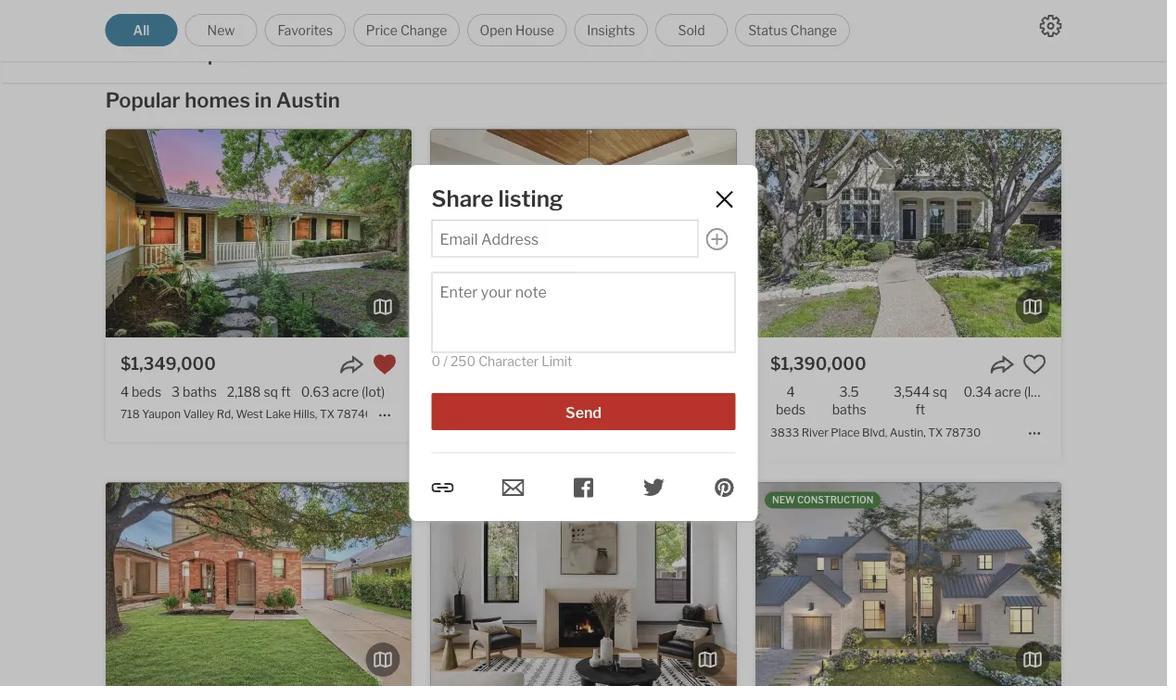 Task type: locate. For each thing, give the bounding box(es) containing it.
construction for photo of 2402 sonora ct, austin, tx 78756
[[472, 495, 549, 506]]

3.5 down character
[[515, 384, 534, 400]]

718 yaupon valley rd, west lake hills, tx 78746
[[120, 408, 373, 421]]

beds for $1,460,000
[[451, 402, 481, 418]]

2 4 from the left
[[462, 384, 470, 400]]

11101
[[446, 426, 474, 439]]

sq right 3,544
[[933, 384, 948, 400]]

ft
[[254, 4, 264, 20], [281, 384, 291, 400], [591, 402, 601, 418], [916, 402, 926, 418]]

1 left bath
[[163, 4, 169, 20]]

1 horizontal spatial new construction
[[773, 495, 874, 506]]

baths
[[183, 384, 217, 400], [508, 402, 542, 418], [833, 402, 867, 418]]

new down 3833
[[773, 495, 796, 506]]

3.5 up place at the right bottom of page
[[840, 384, 860, 400]]

4 for $1,460,000
[[462, 384, 470, 400]]

new for photo of 2402 sonora ct, austin, tx 78756
[[448, 495, 470, 506]]

favorite button checkbox for $1,460,000
[[698, 352, 722, 377]]

3.5 baths for $1,460,000
[[508, 384, 542, 418]]

previous updates
[[105, 41, 274, 66]]

2 horizontal spatial favorite button checkbox
[[1023, 352, 1047, 377]]

2 1 from the left
[[163, 4, 169, 20]]

tx left '78730'
[[929, 426, 944, 439]]

0 horizontal spatial (lot)
[[362, 384, 385, 400]]

favorite button checkbox
[[373, 352, 397, 377], [698, 352, 722, 377], [1023, 352, 1047, 377]]

river
[[802, 426, 829, 439]]

1 horizontal spatial austin,
[[579, 426, 615, 439]]

tx left 78750
[[617, 426, 632, 439]]

sq right 3,548
[[609, 384, 623, 400]]

share listing dialog
[[410, 165, 758, 521]]

(lot) for $1,390,000
[[1025, 384, 1048, 400]]

2 new from the left
[[773, 495, 796, 506]]

1 horizontal spatial beds
[[451, 402, 481, 418]]

change inside radio
[[791, 22, 838, 38]]

0 horizontal spatial change
[[401, 22, 447, 38]]

baths for $1,349,000
[[183, 384, 217, 400]]

photo of 3833 river place blvd, austin, tx 78730 image
[[756, 129, 1062, 338]]

new construction for photo of 4905 timberline dr, rollingwood, tx 78746
[[773, 495, 874, 506]]

popular
[[105, 87, 181, 112]]

1 horizontal spatial acre
[[670, 384, 697, 400]]

3 (lot) from the left
[[1025, 384, 1048, 400]]

2,188
[[227, 384, 261, 400]]

2 horizontal spatial (lot)
[[1025, 384, 1048, 400]]

acre for $1,390,000
[[995, 384, 1022, 400]]

2 horizontal spatial favorite button image
[[1023, 352, 1047, 377]]

Enter your note text field
[[440, 283, 728, 344]]

0 horizontal spatial beds
[[132, 384, 161, 400]]

share
[[432, 185, 494, 212]]

2 3.5 baths from the left
[[833, 384, 867, 418]]

favorite button checkbox up 0.34 acre (lot)
[[1023, 352, 1047, 377]]

0 horizontal spatial 4
[[120, 384, 129, 400]]

(lot)
[[362, 384, 385, 400], [699, 384, 723, 400], [1025, 384, 1048, 400]]

4 down 250
[[462, 384, 470, 400]]

4 for $1,390,000
[[787, 384, 795, 400]]

new
[[448, 495, 470, 506], [773, 495, 796, 506]]

1 4 beds from the left
[[120, 384, 161, 400]]

ft down 3,544
[[916, 402, 926, 418]]

0 horizontal spatial 4 beds
[[120, 384, 161, 400]]

acre for $1,460,000
[[670, 384, 697, 400]]

1 acre from the left
[[333, 384, 359, 400]]

0.63 acre (lot)
[[301, 384, 385, 400]]

1 horizontal spatial new
[[773, 495, 796, 506]]

austin, right blvd,
[[890, 426, 926, 439]]

3 4 from the left
[[787, 384, 795, 400]]

2 (lot) from the left
[[699, 384, 723, 400]]

1
[[120, 4, 127, 20], [163, 4, 169, 20]]

3833
[[771, 426, 800, 439]]

1 horizontal spatial (lot)
[[699, 384, 723, 400]]

sq inside the 3,544 sq ft
[[933, 384, 948, 400]]

2 4 beds from the left
[[451, 384, 481, 418]]

baths up valley
[[183, 384, 217, 400]]

(lot) right 0.34
[[1025, 384, 1048, 400]]

1 3.5 baths from the left
[[508, 384, 542, 418]]

tx left 78741
[[309, 28, 324, 41]]

favorite button image up 0.37 acre (lot)
[[698, 352, 722, 377]]

1 horizontal spatial 4 beds
[[451, 384, 481, 418]]

baths up 'spicewood'
[[508, 402, 542, 418]]

favorite button image up 0.63 acre (lot)
[[373, 352, 397, 377]]

78750
[[634, 426, 670, 439]]

1 change from the left
[[401, 22, 447, 38]]

2 new construction from the left
[[773, 495, 874, 506]]

ft up lake
[[281, 384, 291, 400]]

beds up yaupon
[[132, 384, 161, 400]]

new construction down the river
[[773, 495, 874, 506]]

4 beds up 11101 on the left of page
[[451, 384, 481, 418]]

All radio
[[105, 14, 178, 46]]

2 horizontal spatial acre
[[995, 384, 1022, 400]]

4 beds up 718
[[120, 384, 161, 400]]

1 left bed
[[120, 4, 127, 20]]

sq inside the 3,548 sq ft
[[609, 384, 623, 400]]

2 construction from the left
[[798, 495, 874, 506]]

Insights radio
[[575, 14, 648, 46]]

ft inside the 3,548 sq ft
[[591, 402, 601, 418]]

construction down 'spicewood'
[[472, 495, 549, 506]]

sold
[[679, 22, 706, 38]]

#1921,
[[235, 28, 268, 41]]

11101 spicewood club dr, austin, tx 78750
[[446, 426, 670, 439]]

4 up 718
[[120, 384, 129, 400]]

3,548
[[569, 384, 606, 400]]

1 horizontal spatial baths
[[508, 402, 542, 418]]

status change
[[749, 22, 838, 38]]

2 favorite button image from the left
[[698, 352, 722, 377]]

78741
[[327, 28, 360, 41]]

3.5 baths
[[508, 384, 542, 418], [833, 384, 867, 418]]

dr,
[[563, 426, 576, 439]]

blvd,
[[863, 426, 888, 439]]

2 horizontal spatial baths
[[833, 402, 867, 418]]

construction
[[472, 495, 549, 506], [798, 495, 874, 506]]

price change
[[366, 22, 447, 38]]

0 horizontal spatial 1
[[120, 4, 127, 20]]

acre up 78746
[[333, 384, 359, 400]]

new construction down 'spicewood'
[[448, 495, 549, 506]]

3.5 baths up place at the right bottom of page
[[833, 384, 867, 418]]

favorite button checkbox up 0.63 acre (lot)
[[373, 352, 397, 377]]

favorite button image
[[373, 352, 397, 377], [698, 352, 722, 377], [1023, 352, 1047, 377]]

(lot) right 0.37
[[699, 384, 723, 400]]

1 horizontal spatial 4
[[462, 384, 470, 400]]

1 new construction from the left
[[448, 495, 549, 506]]

change for price change
[[401, 22, 447, 38]]

new for photo of 4905 timberline dr, rollingwood, tx 78746
[[773, 495, 796, 506]]

favorite button checkbox up 0.37 acre (lot)
[[698, 352, 722, 377]]

2 horizontal spatial 4
[[787, 384, 795, 400]]

austin, down send
[[579, 426, 615, 439]]

4 beds for $1,349,000
[[120, 384, 161, 400]]

0 horizontal spatial favorite button image
[[373, 352, 397, 377]]

0 horizontal spatial baths
[[183, 384, 217, 400]]

(lot) for $1,349,000
[[362, 384, 385, 400]]

change
[[401, 22, 447, 38], [791, 22, 838, 38]]

4 beds up 3833
[[776, 384, 806, 418]]

3 favorite button checkbox from the left
[[1023, 352, 1047, 377]]

construction down place at the right bottom of page
[[798, 495, 874, 506]]

250
[[451, 354, 476, 370]]

0 horizontal spatial new construction
[[448, 495, 549, 506]]

1 horizontal spatial change
[[791, 22, 838, 38]]

1 horizontal spatial favorite button image
[[698, 352, 722, 377]]

sq
[[237, 4, 251, 20], [264, 384, 278, 400], [609, 384, 623, 400], [933, 384, 948, 400]]

favorite button image up 0.34 acre (lot)
[[1023, 352, 1047, 377]]

4
[[120, 384, 129, 400], [462, 384, 470, 400], [787, 384, 795, 400]]

ln
[[219, 28, 233, 41]]

favorite button image for $1,349,000
[[373, 352, 397, 377]]

option group
[[105, 14, 851, 46]]

new construction
[[448, 495, 549, 506], [773, 495, 874, 506]]

1 (lot) from the left
[[362, 384, 385, 400]]

new construction for photo of 2402 sonora ct, austin, tx 78756
[[448, 495, 549, 506]]

0 / 250 character limit
[[432, 354, 573, 370]]

1 construction from the left
[[472, 495, 549, 506]]

(lot) up 78746
[[362, 384, 385, 400]]

hills,
[[293, 408, 318, 421]]

wickersham
[[152, 28, 217, 41]]

1 favorite button checkbox from the left
[[373, 352, 397, 377]]

photo of 2402 sonora ct, austin, tx 78756 image
[[431, 483, 737, 686]]

change right status
[[791, 22, 838, 38]]

3 4 beds from the left
[[776, 384, 806, 418]]

acre
[[333, 384, 359, 400], [670, 384, 697, 400], [995, 384, 1022, 400]]

3.5 baths up 'spicewood'
[[508, 384, 542, 418]]

0 horizontal spatial new
[[448, 495, 470, 506]]

1 horizontal spatial 1
[[163, 4, 169, 20]]

new down 11101 on the left of page
[[448, 495, 470, 506]]

3
[[172, 384, 180, 400]]

austin, right #1921,
[[271, 28, 307, 41]]

1 3.5 from the left
[[515, 384, 534, 400]]

1 horizontal spatial 3.5
[[840, 384, 860, 400]]

Status Change radio
[[736, 14, 851, 46]]

austin,
[[271, 28, 307, 41], [579, 426, 615, 439], [890, 426, 926, 439]]

beds up 3833
[[776, 402, 806, 418]]

ft up #1921,
[[254, 4, 264, 20]]

1 horizontal spatial 3.5 baths
[[833, 384, 867, 418]]

tx right hills, at the bottom left of the page
[[320, 408, 335, 421]]

2 horizontal spatial austin,
[[890, 426, 926, 439]]

tx
[[309, 28, 324, 41], [320, 408, 335, 421], [617, 426, 632, 439], [929, 426, 944, 439]]

3.5
[[515, 384, 534, 400], [840, 384, 860, 400]]

0 horizontal spatial acre
[[333, 384, 359, 400]]

baths for $1,390,000
[[833, 402, 867, 418]]

open
[[480, 22, 513, 38]]

tx for 2450 wickersham ln #1921, austin, tx 78741
[[309, 28, 324, 41]]

lake
[[266, 408, 291, 421]]

Sold radio
[[656, 14, 728, 46]]

4 down "$1,390,000"
[[787, 384, 795, 400]]

ft down 3,548
[[591, 402, 601, 418]]

beds up 11101 on the left of page
[[451, 402, 481, 418]]

0 horizontal spatial construction
[[472, 495, 549, 506]]

change inside option
[[401, 22, 447, 38]]

ft inside the 3,544 sq ft
[[916, 402, 926, 418]]

sq for $1,349,000
[[264, 384, 278, 400]]

beds
[[132, 384, 161, 400], [451, 402, 481, 418], [776, 402, 806, 418]]

valley
[[183, 408, 214, 421]]

1 new from the left
[[448, 495, 470, 506]]

2 change from the left
[[791, 22, 838, 38]]

718
[[120, 408, 140, 421]]

acre right 0.34
[[995, 384, 1022, 400]]

2 acre from the left
[[670, 384, 697, 400]]

1 favorite button image from the left
[[373, 352, 397, 377]]

favorite button checkbox for $1,390,000
[[1023, 352, 1047, 377]]

2450 wickersham ln #1921, austin, tx 78741
[[120, 28, 360, 41]]

1 4 from the left
[[120, 384, 129, 400]]

3 acre from the left
[[995, 384, 1022, 400]]

photo of 11101 spicewood club dr, austin, tx 78750 image
[[431, 129, 737, 338]]

0.37 acre (lot)
[[639, 384, 723, 400]]

78746
[[337, 408, 373, 421]]

(lot) for $1,460,000
[[699, 384, 723, 400]]

change right price
[[401, 22, 447, 38]]

3 favorite button image from the left
[[1023, 352, 1047, 377]]

baths up place at the right bottom of page
[[833, 402, 867, 418]]

1 horizontal spatial favorite button checkbox
[[698, 352, 722, 377]]

ft for $1,349,000
[[281, 384, 291, 400]]

photo of 718 yaupon valley rd, west lake hills, tx 78746 image
[[106, 129, 412, 338]]

0 horizontal spatial favorite button checkbox
[[373, 352, 397, 377]]

house
[[516, 22, 555, 38]]

0 horizontal spatial 3.5 baths
[[508, 384, 542, 418]]

sq up lake
[[264, 384, 278, 400]]

insights
[[587, 22, 636, 38]]

2 horizontal spatial 4 beds
[[776, 384, 806, 418]]

0 horizontal spatial 3.5
[[515, 384, 534, 400]]

2 favorite button checkbox from the left
[[698, 352, 722, 377]]

send button
[[432, 393, 736, 430]]

0.63
[[301, 384, 330, 400]]

2 horizontal spatial beds
[[776, 402, 806, 418]]

4 beds
[[120, 384, 161, 400], [451, 384, 481, 418], [776, 384, 806, 418]]

1 horizontal spatial construction
[[798, 495, 874, 506]]

change for status change
[[791, 22, 838, 38]]

Email Address email field
[[440, 230, 691, 248]]

option group containing all
[[105, 14, 851, 46]]

1 1 from the left
[[120, 4, 127, 20]]

sq for $1,460,000
[[609, 384, 623, 400]]

new
[[207, 22, 235, 38]]

construction for photo of 4905 timberline dr, rollingwood, tx 78746
[[798, 495, 874, 506]]

open house
[[480, 22, 555, 38]]

Favorites radio
[[265, 14, 346, 46]]

bath
[[171, 4, 199, 20]]

2 3.5 from the left
[[840, 384, 860, 400]]

acre right 0.37
[[670, 384, 697, 400]]



Task type: describe. For each thing, give the bounding box(es) containing it.
tx for 3833 river place blvd, austin, tx 78730
[[929, 426, 944, 439]]

3.5 baths for $1,390,000
[[833, 384, 867, 418]]

character
[[479, 354, 539, 370]]

1 bed
[[120, 4, 152, 20]]

Price Change radio
[[353, 14, 460, 46]]

0
[[432, 354, 441, 370]]

3 baths
[[172, 384, 217, 400]]

3.5 for $1,460,000
[[515, 384, 534, 400]]

austin
[[276, 87, 340, 112]]

3,544
[[894, 384, 931, 400]]

in
[[255, 87, 272, 112]]

austin, for $1,390,000
[[890, 426, 926, 439]]

status
[[749, 22, 788, 38]]

favorite button image for $1,390,000
[[1023, 352, 1047, 377]]

rd,
[[217, 408, 234, 421]]

share listing element
[[432, 185, 691, 212]]

baths for $1,460,000
[[508, 402, 542, 418]]

$1,460,000
[[446, 353, 542, 374]]

3833 river place blvd, austin, tx 78730
[[771, 426, 982, 439]]

yaupon
[[142, 408, 181, 421]]

club
[[537, 426, 560, 439]]

price
[[366, 22, 398, 38]]

spicewood
[[476, 426, 534, 439]]

all
[[133, 22, 150, 38]]

bed
[[129, 4, 152, 20]]

749 sq ft
[[209, 4, 264, 20]]

2450
[[120, 28, 149, 41]]

0.37
[[639, 384, 667, 400]]

4 beds for $1,390,000
[[776, 384, 806, 418]]

$1,390,000
[[771, 353, 867, 374]]

limit
[[542, 354, 573, 370]]

1 bath
[[163, 4, 199, 20]]

3,544 sq ft
[[894, 384, 948, 418]]

sq for $1,390,000
[[933, 384, 948, 400]]

place
[[831, 426, 860, 439]]

beds for $1,349,000
[[132, 384, 161, 400]]

favorite button checkbox for $1,349,000
[[373, 352, 397, 377]]

ft for $1,390,000
[[916, 402, 926, 418]]

78730
[[946, 426, 982, 439]]

west
[[236, 408, 263, 421]]

3.5 for $1,390,000
[[840, 384, 860, 400]]

0.34
[[964, 384, 993, 400]]

1 for 1 bed
[[120, 4, 127, 20]]

tx for 11101 spicewood club dr, austin, tx 78750
[[617, 426, 632, 439]]

previous
[[105, 41, 191, 66]]

3,548 sq ft
[[569, 384, 623, 418]]

favorites
[[278, 22, 333, 38]]

4 for $1,349,000
[[120, 384, 129, 400]]

ft for $1,460,000
[[591, 402, 601, 418]]

photo of 5525 war admiral dr, del valle, tx 78617 image
[[106, 483, 412, 686]]

New radio
[[185, 14, 257, 46]]

2,188 sq ft
[[227, 384, 291, 400]]

share listing
[[432, 185, 564, 212]]

popular homes in austin
[[105, 87, 340, 112]]

0 horizontal spatial austin,
[[271, 28, 307, 41]]

acre for $1,349,000
[[333, 384, 359, 400]]

0.34 acre (lot)
[[964, 384, 1048, 400]]

$1,349,000
[[120, 353, 216, 374]]

updates
[[196, 41, 274, 66]]

listing
[[499, 185, 564, 212]]

749
[[209, 4, 234, 20]]

homes
[[185, 87, 250, 112]]

favorite button image for $1,460,000
[[698, 352, 722, 377]]

1 for 1 bath
[[163, 4, 169, 20]]

Open House radio
[[468, 14, 567, 46]]

photo of 4905 timberline dr, rollingwood, tx 78746 image
[[756, 483, 1062, 686]]

sq right the 749
[[237, 4, 251, 20]]

austin, for $1,460,000
[[579, 426, 615, 439]]

4 beds for $1,460,000
[[451, 384, 481, 418]]

beds for $1,390,000
[[776, 402, 806, 418]]

/
[[444, 354, 448, 370]]

send
[[566, 403, 602, 421]]



Task type: vqa. For each thing, say whether or not it's contained in the screenshot.
CAR-DEPENDENT WALK SCORE ®
no



